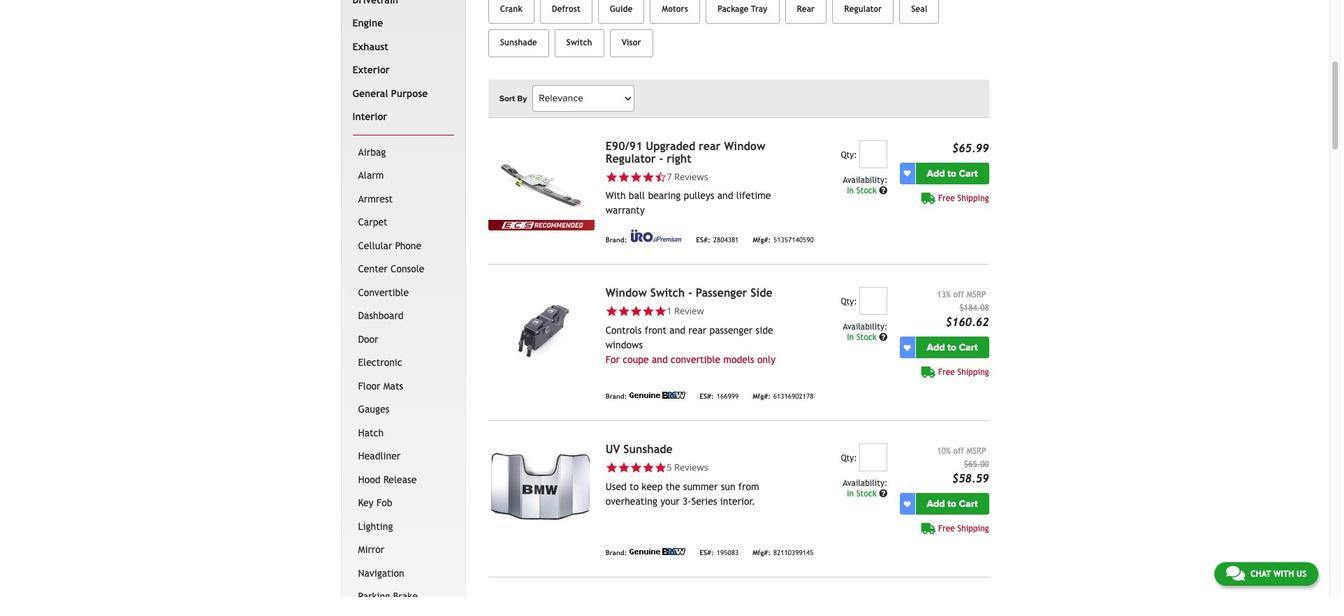 Task type: vqa. For each thing, say whether or not it's contained in the screenshot.
the With ball bearing pulleys and lifetime warranty
yes



Task type: locate. For each thing, give the bounding box(es) containing it.
2 add to cart from the top
[[927, 342, 978, 354]]

engine
[[353, 18, 383, 29]]

2 free shipping from the top
[[939, 368, 990, 378]]

5
[[667, 462, 672, 474]]

regulator up "half star" icon
[[606, 152, 656, 165]]

1 vertical spatial shipping
[[958, 368, 990, 378]]

1 vertical spatial add to cart button
[[916, 337, 990, 359]]

exhaust
[[353, 41, 389, 52]]

models
[[724, 354, 755, 365]]

1 vertical spatial in
[[847, 333, 854, 343]]

ecs tuning recommends this product. image
[[488, 220, 595, 231]]

3 in from the top
[[847, 490, 854, 499]]

free shipping down $160.62
[[939, 368, 990, 378]]

overheating
[[606, 496, 658, 507]]

1 question circle image from the top
[[880, 186, 888, 195]]

add to cart button
[[916, 163, 990, 184], [916, 337, 990, 359], [916, 494, 990, 515]]

0 vertical spatial add
[[927, 168, 946, 179]]

2 add from the top
[[927, 342, 946, 354]]

2 genuine bmw - corporate logo image from the top
[[630, 549, 686, 556]]

2 in from the top
[[847, 333, 854, 343]]

0 vertical spatial msrp
[[967, 290, 987, 300]]

es#195083 - 82110399145 - uv sunshade - used to keep the summer sun from overheating your 3-series interior. - genuine bmw - bmw image
[[488, 444, 595, 524]]

2 vertical spatial in
[[847, 490, 854, 499]]

mfg#: left 61316902178
[[753, 393, 771, 401]]

star image
[[606, 171, 618, 183], [630, 171, 643, 183], [618, 306, 630, 318], [630, 306, 643, 318], [655, 306, 667, 318], [618, 462, 630, 475]]

1 availability: from the top
[[843, 175, 888, 185]]

1 reviews from the top
[[675, 170, 709, 183]]

3 brand: from the top
[[606, 549, 627, 557]]

7 reviews link
[[606, 170, 787, 183], [667, 170, 709, 183]]

free
[[939, 193, 956, 203], [939, 368, 956, 378], [939, 524, 956, 534]]

interior.
[[721, 496, 756, 507]]

1 review link down window switch - passenger side link
[[667, 305, 704, 318]]

sunshade up '5'
[[624, 443, 673, 457]]

lighting link
[[356, 516, 451, 539]]

1 vertical spatial rear
[[689, 325, 707, 336]]

sunshade link
[[488, 29, 549, 57]]

es#2804381 - 51357140590 - e90/91 upgraded rear window regulator - right - with ball bearing pulleys and lifetime warranty - uro premium - bmw image
[[488, 140, 595, 220]]

mirror link
[[356, 539, 451, 563]]

1 vertical spatial window
[[606, 287, 647, 300]]

msrp for $58.59
[[967, 447, 987, 457]]

carpet
[[358, 217, 388, 228]]

3 add to cart button from the top
[[916, 494, 990, 515]]

1 vertical spatial free
[[939, 368, 956, 378]]

0 vertical spatial add to cart
[[927, 168, 978, 179]]

free shipping for $160.62
[[939, 368, 990, 378]]

exterior
[[353, 65, 390, 76]]

1 add to cart button from the top
[[916, 163, 990, 184]]

in for window
[[847, 186, 854, 196]]

coupe
[[623, 354, 649, 365]]

add to wish list image
[[904, 170, 911, 177], [904, 501, 911, 508]]

to down $65.99
[[948, 168, 957, 179]]

free shipping down $58.59 at the bottom of the page
[[939, 524, 990, 534]]

0 vertical spatial genuine bmw - corporate logo image
[[630, 392, 686, 399]]

0 vertical spatial -
[[660, 152, 664, 165]]

msrp inside 10% off msrp $65.00 $58.59
[[967, 447, 987, 457]]

2 qty: from the top
[[841, 297, 858, 307]]

3 cart from the top
[[960, 499, 978, 511]]

defrost
[[552, 4, 581, 14]]

$184.08
[[960, 304, 990, 313]]

and right coupe
[[652, 354, 668, 365]]

2 in stock from the top
[[847, 333, 880, 343]]

2 vertical spatial and
[[652, 354, 668, 365]]

0 horizontal spatial -
[[660, 152, 664, 165]]

0 vertical spatial in
[[847, 186, 854, 196]]

1 free shipping from the top
[[939, 193, 990, 203]]

passenger
[[710, 325, 753, 336]]

1 vertical spatial mfg#:
[[753, 393, 771, 401]]

1 horizontal spatial sunshade
[[624, 443, 673, 457]]

2 brand: from the top
[[606, 393, 627, 401]]

and right pulleys
[[718, 190, 734, 202]]

rear down review
[[689, 325, 707, 336]]

1 vertical spatial free shipping
[[939, 368, 990, 378]]

center console link
[[356, 258, 451, 282]]

rear
[[699, 140, 721, 153], [689, 325, 707, 336]]

add to cart down $65.99
[[927, 168, 978, 179]]

0 vertical spatial off
[[954, 290, 965, 300]]

genuine bmw - corporate logo image down coupe
[[630, 392, 686, 399]]

1 cart from the top
[[960, 168, 978, 179]]

es#166999 - 61316902178 - window switch - passenger side - controls front and rear passenger side windows - genuine bmw - bmw image
[[488, 287, 595, 367]]

brand: down overheating
[[606, 549, 627, 557]]

off for $58.59
[[954, 447, 965, 457]]

gauges link
[[356, 399, 451, 422]]

None number field
[[860, 140, 888, 168], [860, 287, 888, 315], [860, 444, 888, 472], [860, 140, 888, 168], [860, 287, 888, 315], [860, 444, 888, 472]]

2 free from the top
[[939, 368, 956, 378]]

0 vertical spatial reviews
[[675, 170, 709, 183]]

1 mfg#: from the top
[[753, 236, 771, 244]]

shipping down $58.59 at the bottom of the page
[[958, 524, 990, 534]]

0 vertical spatial question circle image
[[880, 186, 888, 195]]

1 brand: from the top
[[606, 236, 627, 244]]

rear inside e90/91 upgraded rear window regulator - right
[[699, 140, 721, 153]]

2 stock from the top
[[857, 333, 877, 343]]

right
[[667, 152, 692, 165]]

2 msrp from the top
[[967, 447, 987, 457]]

shipping down $160.62
[[958, 368, 990, 378]]

question circle image
[[880, 186, 888, 195], [880, 490, 888, 499]]

1 genuine bmw - corporate logo image from the top
[[630, 392, 686, 399]]

carpet link
[[356, 211, 451, 235]]

add to cart button down $160.62
[[916, 337, 990, 359]]

add to cart button down $58.59 at the bottom of the page
[[916, 494, 990, 515]]

star image
[[618, 171, 630, 183], [643, 171, 655, 183], [606, 306, 618, 318], [643, 306, 655, 318], [606, 462, 618, 475], [630, 462, 643, 475], [643, 462, 655, 475], [655, 462, 667, 475]]

3 add from the top
[[927, 499, 946, 511]]

7 reviews link up pulleys
[[606, 170, 787, 183]]

exhaust link
[[350, 36, 451, 59]]

brand: down 'warranty'
[[606, 236, 627, 244]]

cart down $160.62
[[960, 342, 978, 354]]

2 vertical spatial availability:
[[843, 479, 888, 489]]

0 vertical spatial shipping
[[958, 193, 990, 203]]

0 vertical spatial cart
[[960, 168, 978, 179]]

1 vertical spatial stock
[[857, 333, 877, 343]]

0 vertical spatial regulator
[[845, 4, 882, 14]]

1 vertical spatial switch
[[651, 287, 685, 300]]

1 vertical spatial brand:
[[606, 393, 627, 401]]

es#: left 2804381
[[697, 236, 711, 244]]

mfg#: for passenger
[[753, 393, 771, 401]]

rear right right
[[699, 140, 721, 153]]

es#: 2804381
[[697, 236, 739, 244]]

mfg#: left 82110399145
[[753, 549, 771, 557]]

add to cart down $58.59 at the bottom of the page
[[927, 499, 978, 511]]

off
[[954, 290, 965, 300], [954, 447, 965, 457]]

free shipping down $65.99
[[939, 193, 990, 203]]

switch up the 1
[[651, 287, 685, 300]]

e90/91 upgraded rear window regulator - right link
[[606, 140, 766, 165]]

mats
[[384, 381, 404, 392]]

2804381
[[714, 236, 739, 244]]

0 horizontal spatial regulator
[[606, 152, 656, 165]]

2 vertical spatial in stock
[[847, 490, 880, 499]]

to down $160.62
[[948, 342, 957, 354]]

interior subcategories element
[[353, 135, 454, 598]]

reviews for upgraded
[[675, 170, 709, 183]]

add to wish list image for uv sunshade
[[904, 501, 911, 508]]

2 off from the top
[[954, 447, 965, 457]]

2 question circle image from the top
[[880, 490, 888, 499]]

key
[[358, 498, 374, 509]]

1 vertical spatial -
[[689, 287, 693, 300]]

visor
[[622, 38, 642, 48]]

cart for $160.62
[[960, 342, 978, 354]]

off right 13%
[[954, 290, 965, 300]]

to for e90/91 upgraded rear window regulator - right
[[948, 168, 957, 179]]

free down $58.59 at the bottom of the page
[[939, 524, 956, 534]]

2 vertical spatial qty:
[[841, 454, 858, 464]]

window up controls
[[606, 287, 647, 300]]

cellular phone
[[358, 240, 422, 252]]

chat with us link
[[1215, 563, 1319, 587]]

cellular phone link
[[356, 235, 451, 258]]

0 vertical spatial mfg#:
[[753, 236, 771, 244]]

2 availability: from the top
[[843, 322, 888, 332]]

1 in from the top
[[847, 186, 854, 196]]

10%
[[938, 447, 952, 457]]

msrp up $65.00
[[967, 447, 987, 457]]

add to wish list image
[[904, 344, 911, 351]]

switch down defrost link
[[567, 38, 593, 48]]

7 reviews link down right
[[667, 170, 709, 183]]

1 vertical spatial es#:
[[700, 393, 714, 401]]

floor
[[358, 381, 381, 392]]

1 vertical spatial genuine bmw - corporate logo image
[[630, 549, 686, 556]]

1 vertical spatial reviews
[[675, 462, 709, 474]]

passenger
[[696, 287, 748, 300]]

from
[[739, 482, 760, 493]]

msrp inside 13% off msrp $184.08 $160.62
[[967, 290, 987, 300]]

1 horizontal spatial window
[[724, 140, 766, 153]]

2 vertical spatial shipping
[[958, 524, 990, 534]]

es#: left "195083"
[[700, 549, 714, 557]]

availability: for window
[[843, 175, 888, 185]]

add
[[927, 168, 946, 179], [927, 342, 946, 354], [927, 499, 946, 511]]

free down $160.62
[[939, 368, 956, 378]]

1 shipping from the top
[[958, 193, 990, 203]]

key fob
[[358, 498, 393, 509]]

cellular
[[358, 240, 392, 252]]

1 review link down window switch - passenger side
[[606, 305, 787, 318]]

0 vertical spatial and
[[718, 190, 734, 202]]

used to keep the summer sun from overheating your 3-series interior.
[[606, 482, 760, 507]]

- up review
[[689, 287, 693, 300]]

stock
[[857, 186, 877, 196], [857, 333, 877, 343], [857, 490, 877, 499]]

0 vertical spatial add to cart button
[[916, 163, 990, 184]]

reviews up summer
[[675, 462, 709, 474]]

1 add to wish list image from the top
[[904, 170, 911, 177]]

1 vertical spatial regulator
[[606, 152, 656, 165]]

1 horizontal spatial and
[[670, 325, 686, 336]]

7 reviews
[[667, 170, 709, 183]]

tray
[[752, 4, 768, 14]]

2 5 reviews link from the left
[[667, 462, 709, 475]]

add to wish list image for e90/91 upgraded rear window regulator - right
[[904, 170, 911, 177]]

electronic
[[358, 357, 403, 369]]

1 free from the top
[[939, 193, 956, 203]]

2 vertical spatial mfg#:
[[753, 549, 771, 557]]

3 free shipping from the top
[[939, 524, 990, 534]]

82110399145
[[774, 549, 814, 557]]

cart down $65.99
[[960, 168, 978, 179]]

hatch
[[358, 428, 384, 439]]

regulator link
[[833, 0, 894, 24]]

3 add to cart from the top
[[927, 499, 978, 511]]

2 shipping from the top
[[958, 368, 990, 378]]

2 vertical spatial add
[[927, 499, 946, 511]]

general
[[353, 88, 388, 99]]

shipping for $160.62
[[958, 368, 990, 378]]

0 vertical spatial switch
[[567, 38, 593, 48]]

headliner link
[[356, 446, 451, 469]]

cart down $58.59 at the bottom of the page
[[960, 499, 978, 511]]

1 stock from the top
[[857, 186, 877, 196]]

off inside 13% off msrp $184.08 $160.62
[[954, 290, 965, 300]]

general purpose link
[[350, 82, 451, 106]]

es#: left 166999
[[700, 393, 714, 401]]

shipping down $65.99
[[958, 193, 990, 203]]

qty:
[[841, 150, 858, 160], [841, 297, 858, 307], [841, 454, 858, 464]]

es#: 166999
[[700, 393, 739, 401]]

1 vertical spatial add to cart
[[927, 342, 978, 354]]

3 free from the top
[[939, 524, 956, 534]]

cart
[[960, 168, 978, 179], [960, 342, 978, 354], [960, 499, 978, 511]]

uv
[[606, 443, 620, 457]]

rear link
[[785, 0, 827, 24]]

off right 10%
[[954, 447, 965, 457]]

0 vertical spatial stock
[[857, 186, 877, 196]]

question circle image
[[880, 334, 888, 342]]

genuine bmw - corporate logo image
[[630, 392, 686, 399], [630, 549, 686, 556]]

hood
[[358, 475, 381, 486]]

1 vertical spatial off
[[954, 447, 965, 457]]

to
[[948, 168, 957, 179], [948, 342, 957, 354], [630, 482, 639, 493], [948, 499, 957, 511]]

availability: for passenger
[[843, 322, 888, 332]]

0 horizontal spatial and
[[652, 354, 668, 365]]

brand: down for
[[606, 393, 627, 401]]

2 horizontal spatial and
[[718, 190, 734, 202]]

mfg#: left 51357140590
[[753, 236, 771, 244]]

qty: for passenger
[[841, 297, 858, 307]]

in stock
[[847, 186, 880, 196], [847, 333, 880, 343], [847, 490, 880, 499]]

phone
[[395, 240, 422, 252]]

add to cart down $160.62
[[927, 342, 978, 354]]

0 vertical spatial brand:
[[606, 236, 627, 244]]

off inside 10% off msrp $65.00 $58.59
[[954, 447, 965, 457]]

3 in stock from the top
[[847, 490, 880, 499]]

1 vertical spatial in stock
[[847, 333, 880, 343]]

sunshade
[[500, 38, 537, 48], [624, 443, 673, 457]]

1 msrp from the top
[[967, 290, 987, 300]]

1 vertical spatial msrp
[[967, 447, 987, 457]]

reviews up pulleys
[[675, 170, 709, 183]]

0 vertical spatial qty:
[[841, 150, 858, 160]]

61316902178
[[774, 393, 814, 401]]

1 vertical spatial question circle image
[[880, 490, 888, 499]]

2 vertical spatial free
[[939, 524, 956, 534]]

to down $58.59 at the bottom of the page
[[948, 499, 957, 511]]

half star image
[[655, 171, 667, 183]]

0 vertical spatial in stock
[[847, 186, 880, 196]]

- inside e90/91 upgraded rear window regulator - right
[[660, 152, 664, 165]]

in stock for window
[[847, 186, 880, 196]]

2 add to wish list image from the top
[[904, 501, 911, 508]]

dashboard link
[[356, 305, 451, 328]]

2 vertical spatial brand:
[[606, 549, 627, 557]]

0 vertical spatial add to wish list image
[[904, 170, 911, 177]]

1 vertical spatial qty:
[[841, 297, 858, 307]]

0 horizontal spatial switch
[[567, 38, 593, 48]]

1 in stock from the top
[[847, 186, 880, 196]]

0 vertical spatial free shipping
[[939, 193, 990, 203]]

add to cart button down $65.99
[[916, 163, 990, 184]]

genuine bmw - corporate logo image down your
[[630, 549, 686, 556]]

switch
[[567, 38, 593, 48], [651, 287, 685, 300]]

2 mfg#: from the top
[[753, 393, 771, 401]]

stock for passenger
[[857, 333, 877, 343]]

1 vertical spatial add
[[927, 342, 946, 354]]

2 vertical spatial stock
[[857, 490, 877, 499]]

in stock for passenger
[[847, 333, 880, 343]]

by
[[518, 93, 527, 103]]

$160.62
[[946, 316, 990, 329]]

rear inside controls front and rear passenger side windows for coupe and convertible models only
[[689, 325, 707, 336]]

to inside used to keep the summer sun from overheating your 3-series interior.
[[630, 482, 639, 493]]

cart for $58.59
[[960, 499, 978, 511]]

1 vertical spatial add to wish list image
[[904, 501, 911, 508]]

window
[[724, 140, 766, 153], [606, 287, 647, 300]]

1 off from the top
[[954, 290, 965, 300]]

1 horizontal spatial -
[[689, 287, 693, 300]]

2 add to cart button from the top
[[916, 337, 990, 359]]

window up lifetime
[[724, 140, 766, 153]]

sunshade down crank link
[[500, 38, 537, 48]]

warranty
[[606, 205, 645, 216]]

center
[[358, 264, 388, 275]]

3 shipping from the top
[[958, 524, 990, 534]]

regulator left "seal"
[[845, 4, 882, 14]]

mirror
[[358, 545, 385, 556]]

window inside e90/91 upgraded rear window regulator - right
[[724, 140, 766, 153]]

msrp up $184.08
[[967, 290, 987, 300]]

fob
[[377, 498, 393, 509]]

1 review link
[[606, 305, 787, 318], [667, 305, 704, 318]]

0 vertical spatial rear
[[699, 140, 721, 153]]

2 reviews from the top
[[675, 462, 709, 474]]

free down $65.99
[[939, 193, 956, 203]]

navigation link
[[356, 563, 451, 586]]

0 vertical spatial free
[[939, 193, 956, 203]]

2 cart from the top
[[960, 342, 978, 354]]

0 vertical spatial window
[[724, 140, 766, 153]]

1 horizontal spatial regulator
[[845, 4, 882, 14]]

key fob link
[[356, 492, 451, 516]]

and down 1 review
[[670, 325, 686, 336]]

1 vertical spatial availability:
[[843, 322, 888, 332]]

to up overheating
[[630, 482, 639, 493]]

2 vertical spatial add to cart
[[927, 499, 978, 511]]

2 vertical spatial add to cart button
[[916, 494, 990, 515]]

1 vertical spatial cart
[[960, 342, 978, 354]]

door
[[358, 334, 379, 345]]

e90/91 upgraded rear window regulator - right
[[606, 140, 766, 165]]

0 vertical spatial es#:
[[697, 236, 711, 244]]

exterior link
[[350, 59, 451, 82]]

es#:
[[697, 236, 711, 244], [700, 393, 714, 401], [700, 549, 714, 557]]

floor mats
[[358, 381, 404, 392]]

front
[[645, 325, 667, 336]]

mfg#:
[[753, 236, 771, 244], [753, 393, 771, 401], [753, 549, 771, 557]]

- left right
[[660, 152, 664, 165]]

0 vertical spatial availability:
[[843, 175, 888, 185]]

stock for window
[[857, 186, 877, 196]]

2 vertical spatial free shipping
[[939, 524, 990, 534]]

and inside with ball bearing pulleys and lifetime warranty
[[718, 190, 734, 202]]

center console
[[358, 264, 425, 275]]

0 horizontal spatial sunshade
[[500, 38, 537, 48]]

1 qty: from the top
[[841, 150, 858, 160]]

2 vertical spatial cart
[[960, 499, 978, 511]]

2 vertical spatial es#:
[[700, 549, 714, 557]]



Task type: describe. For each thing, give the bounding box(es) containing it.
for
[[606, 354, 620, 365]]

brand: for uv sunshade
[[606, 549, 627, 557]]

comments image
[[1227, 566, 1246, 582]]

1 vertical spatial and
[[670, 325, 686, 336]]

regulator inside e90/91 upgraded rear window regulator - right
[[606, 152, 656, 165]]

free shipping for $58.59
[[939, 524, 990, 534]]

add for $58.59
[[927, 499, 946, 511]]

hood release
[[358, 475, 417, 486]]

sort
[[500, 93, 515, 103]]

es#: for rear
[[697, 236, 711, 244]]

your
[[661, 496, 680, 507]]

genuine bmw - corporate logo image for switch
[[630, 392, 686, 399]]

alarm link
[[356, 165, 451, 188]]

13%
[[938, 290, 952, 300]]

crank
[[500, 4, 523, 14]]

ball
[[629, 190, 645, 202]]

convertible
[[358, 287, 409, 298]]

2 1 review link from the left
[[667, 305, 704, 318]]

windows
[[606, 340, 643, 351]]

uv sunshade link
[[606, 443, 673, 457]]

series
[[692, 496, 718, 507]]

2 7 reviews link from the left
[[667, 170, 709, 183]]

window switch - passenger side link
[[606, 287, 773, 300]]

3 qty: from the top
[[841, 454, 858, 464]]

engine link
[[350, 12, 451, 36]]

1 add to cart from the top
[[927, 168, 978, 179]]

package tray link
[[706, 0, 780, 24]]

pulleys
[[684, 190, 715, 202]]

question circle image for uv sunshade
[[880, 490, 888, 499]]

motors
[[662, 4, 689, 14]]

51357140590
[[774, 236, 814, 244]]

mfg#: 82110399145
[[753, 549, 814, 557]]

convertible
[[671, 354, 721, 365]]

3 availability: from the top
[[843, 479, 888, 489]]

door link
[[356, 328, 451, 352]]

question circle image for e90/91 upgraded rear window regulator - right
[[880, 186, 888, 195]]

armrest link
[[356, 188, 451, 211]]

guide link
[[598, 0, 645, 24]]

e90/91
[[606, 140, 643, 153]]

1 horizontal spatial switch
[[651, 287, 685, 300]]

166999
[[717, 393, 739, 401]]

1 7 reviews link from the left
[[606, 170, 787, 183]]

free for $160.62
[[939, 368, 956, 378]]

add to cart button for $58.59
[[916, 494, 990, 515]]

side
[[751, 287, 773, 300]]

chat
[[1251, 570, 1272, 580]]

brand: for e90/91 upgraded rear window regulator - right
[[606, 236, 627, 244]]

in for passenger
[[847, 333, 854, 343]]

genuine bmw - corporate logo image for sunshade
[[630, 549, 686, 556]]

reviews for sunshade
[[675, 462, 709, 474]]

dashboard
[[358, 311, 404, 322]]

3-
[[683, 496, 692, 507]]

shipping for $58.59
[[958, 524, 990, 534]]

the
[[666, 482, 681, 493]]

electronic link
[[356, 352, 451, 375]]

motors link
[[650, 0, 700, 24]]

1 1 review link from the left
[[606, 305, 787, 318]]

navigation
[[358, 568, 405, 579]]

crank link
[[488, 0, 535, 24]]

package tray
[[718, 4, 768, 14]]

general purpose
[[353, 88, 428, 99]]

off for $160.62
[[954, 290, 965, 300]]

defrost link
[[540, 0, 593, 24]]

controls
[[606, 325, 642, 336]]

hood release link
[[356, 469, 451, 492]]

add to cart button for $160.62
[[916, 337, 990, 359]]

brand: for window switch - passenger side
[[606, 393, 627, 401]]

0 vertical spatial sunshade
[[500, 38, 537, 48]]

1 5 reviews link from the left
[[606, 462, 787, 475]]

only
[[758, 354, 776, 365]]

lifetime
[[737, 190, 771, 202]]

chat with us
[[1251, 570, 1307, 580]]

qty: for window
[[841, 150, 858, 160]]

es#: for -
[[700, 393, 714, 401]]

to for uv sunshade
[[948, 499, 957, 511]]

3 mfg#: from the top
[[753, 549, 771, 557]]

mfg#: 61316902178
[[753, 393, 814, 401]]

msrp for $160.62
[[967, 290, 987, 300]]

switch inside switch link
[[567, 38, 593, 48]]

to for window switch - passenger side
[[948, 342, 957, 354]]

bearing
[[648, 190, 681, 202]]

uro premium - corporate logo image
[[630, 229, 683, 243]]

0 horizontal spatial window
[[606, 287, 647, 300]]

lighting
[[358, 521, 393, 533]]

seal link
[[900, 0, 940, 24]]

195083
[[717, 549, 739, 557]]

10% off msrp $65.00 $58.59
[[938, 447, 990, 486]]

with
[[1274, 570, 1295, 580]]

1 vertical spatial sunshade
[[624, 443, 673, 457]]

1 add from the top
[[927, 168, 946, 179]]

add to cart for $160.62
[[927, 342, 978, 354]]

console
[[391, 264, 425, 275]]

visor link
[[610, 29, 653, 57]]

convertible link
[[356, 282, 451, 305]]

package
[[718, 4, 749, 14]]

mfg#: for window
[[753, 236, 771, 244]]

hatch link
[[356, 422, 451, 446]]

1 review
[[667, 305, 704, 318]]

add to cart for $58.59
[[927, 499, 978, 511]]

side
[[756, 325, 774, 336]]

upgraded
[[646, 140, 696, 153]]

$58.59
[[953, 473, 990, 486]]

es#: 195083
[[700, 549, 739, 557]]

review
[[675, 305, 704, 318]]

with
[[606, 190, 626, 202]]

guide
[[610, 4, 633, 14]]

1
[[667, 305, 672, 318]]

add for $160.62
[[927, 342, 946, 354]]

airbag link
[[356, 141, 451, 165]]

free for $58.59
[[939, 524, 956, 534]]

3 stock from the top
[[857, 490, 877, 499]]

with ball bearing pulleys and lifetime warranty
[[606, 190, 771, 216]]



